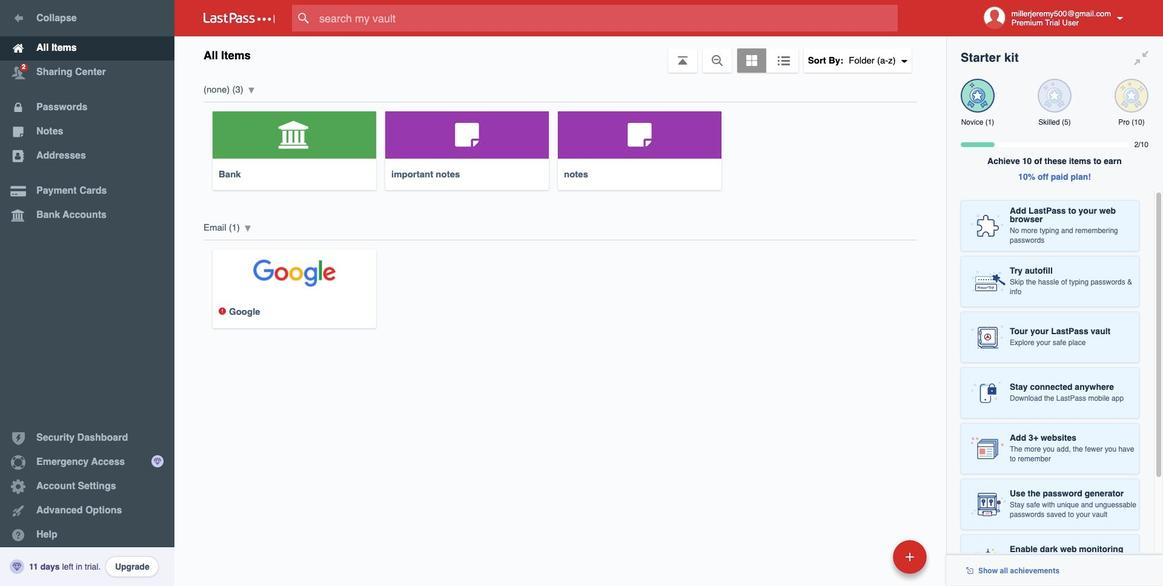 Task type: describe. For each thing, give the bounding box(es) containing it.
lastpass image
[[204, 13, 275, 24]]

new item element
[[810, 540, 931, 574]]

search my vault text field
[[292, 5, 922, 32]]

Search search field
[[292, 5, 922, 32]]

main navigation navigation
[[0, 0, 174, 586]]



Task type: locate. For each thing, give the bounding box(es) containing it.
vault options navigation
[[174, 36, 946, 73]]

new item navigation
[[810, 537, 934, 586]]



